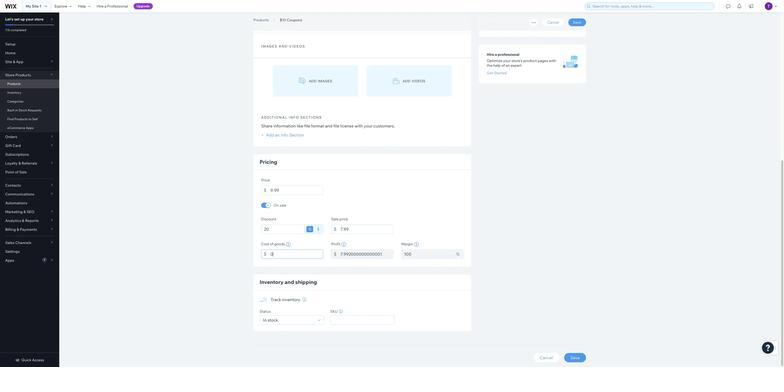 Task type: vqa. For each thing, say whether or not it's contained in the screenshot.
the top Sites
no



Task type: locate. For each thing, give the bounding box(es) containing it.
setup link
[[0, 40, 59, 49]]

professional
[[107, 4, 128, 9]]

0 vertical spatial your
[[26, 17, 34, 22]]

hire right help button
[[97, 4, 104, 9]]

a inside hire a professional link
[[104, 4, 106, 9]]

cancel
[[547, 20, 559, 25], [540, 356, 553, 361]]

quick access button
[[15, 358, 44, 363]]

a for professional
[[495, 52, 497, 57]]

add for add videos
[[403, 79, 411, 83]]

2 add from the left
[[403, 79, 411, 83]]

app
[[16, 60, 23, 64]]

1 horizontal spatial 1
[[44, 258, 45, 262]]

1 vertical spatial with
[[355, 123, 363, 129]]

the
[[487, 63, 493, 68]]

hire
[[97, 4, 104, 9], [487, 52, 494, 57]]

2 vertical spatial your
[[364, 123, 373, 129]]

margin
[[401, 242, 413, 247]]

1 horizontal spatial with
[[549, 58, 556, 63]]

& inside popup button
[[18, 161, 21, 166]]

profit
[[331, 242, 341, 247]]

1 vertical spatial apps
[[5, 258, 14, 263]]

hire a professional link
[[94, 0, 131, 12]]

of
[[502, 63, 505, 68], [15, 170, 18, 175], [270, 242, 273, 247]]

site & app button
[[0, 57, 59, 66]]

1 add from the left
[[309, 79, 317, 83]]

products inside find products to sell link
[[14, 117, 28, 121]]

images and videos
[[261, 44, 305, 48]]

0 horizontal spatial of
[[15, 170, 18, 175]]

info tooltip image for profit
[[342, 243, 346, 247]]

site inside site & app dropdown button
[[5, 60, 12, 64]]

& right billing
[[17, 227, 19, 232]]

orders button
[[0, 133, 59, 141]]

info tooltip image right profit at bottom
[[342, 243, 346, 247]]

& inside "popup button"
[[22, 219, 24, 223]]

ecommerce
[[7, 126, 25, 130]]

subscriptions
[[5, 152, 29, 157]]

gallery image
[[299, 78, 306, 84]]

2 horizontal spatial of
[[502, 63, 505, 68]]

apps down the settings at the bottom of the page
[[5, 258, 14, 263]]

customers.
[[373, 123, 395, 129]]

with right pages
[[549, 58, 556, 63]]

contacts button
[[0, 181, 59, 190]]

an left "expert."
[[506, 63, 510, 68]]

0 vertical spatial 1
[[40, 4, 41, 9]]

0 horizontal spatial file
[[304, 123, 310, 129]]

add right gallery image on the left top
[[309, 79, 317, 83]]

of for point of sale
[[15, 170, 18, 175]]

with
[[549, 58, 556, 63], [355, 123, 363, 129]]

with right license
[[355, 123, 363, 129]]

2 vertical spatial and
[[285, 279, 294, 286]]

my
[[26, 4, 31, 9]]

1 horizontal spatial your
[[364, 123, 373, 129]]

site down home
[[5, 60, 12, 64]]

settings
[[5, 250, 20, 254]]

sidebar element
[[0, 12, 59, 368]]

inventory
[[7, 91, 21, 95], [260, 279, 284, 286]]

None field
[[262, 316, 316, 325], [332, 316, 393, 325], [262, 316, 316, 325], [332, 316, 393, 325]]

1 vertical spatial hire
[[487, 52, 494, 57]]

%
[[309, 227, 311, 232], [456, 252, 460, 257]]

discount
[[261, 217, 276, 222]]

1 vertical spatial cancel
[[540, 356, 553, 361]]

info tooltip image
[[286, 243, 291, 247], [342, 243, 346, 247]]

2 info tooltip image from the left
[[342, 243, 346, 247]]

hire for hire a professional
[[487, 52, 494, 57]]

1 vertical spatial products link
[[0, 80, 59, 88]]

& right loyalty
[[18, 161, 21, 166]]

0 horizontal spatial with
[[355, 123, 363, 129]]

0 horizontal spatial your
[[26, 17, 34, 22]]

0 horizontal spatial inventory
[[7, 91, 21, 95]]

1 down settings link
[[44, 258, 45, 262]]

info tooltip image right goods at the left of page
[[286, 243, 291, 247]]

my site 1
[[26, 4, 41, 9]]

cost of goods
[[261, 242, 285, 247]]

of right the cost
[[270, 242, 273, 247]]

sale down loyalty & referrals
[[19, 170, 27, 175]]

1 vertical spatial sale
[[331, 217, 339, 222]]

1 horizontal spatial hire
[[487, 52, 494, 57]]

1 horizontal spatial apps
[[26, 126, 34, 130]]

an left info
[[275, 133, 280, 138]]

pricing
[[260, 159, 277, 165]]

0 horizontal spatial products link
[[0, 80, 59, 88]]

1 vertical spatial a
[[495, 52, 497, 57]]

1 vertical spatial your
[[503, 58, 511, 63]]

$10 coupons
[[253, 11, 312, 23], [280, 18, 302, 22]]

sale left price
[[331, 217, 339, 222]]

products link
[[251, 17, 271, 23], [0, 80, 59, 88]]

referrals
[[22, 161, 37, 166]]

1 horizontal spatial add
[[403, 79, 411, 83]]

contacts
[[5, 183, 21, 188]]

inventory inside the sidebar "element"
[[7, 91, 21, 95]]

0 horizontal spatial add
[[309, 79, 317, 83]]

1
[[40, 4, 41, 9], [44, 258, 45, 262]]

0 vertical spatial of
[[502, 63, 505, 68]]

1/6
[[5, 28, 10, 32]]

0 vertical spatial save button
[[569, 18, 586, 26]]

0 horizontal spatial an
[[275, 133, 280, 138]]

add right videos icon
[[403, 79, 411, 83]]

of inside optimize your store's product pages with the help of an expert.
[[502, 63, 505, 68]]

price
[[339, 217, 348, 222]]

and left videos
[[279, 44, 288, 48]]

0 vertical spatial cancel button
[[543, 18, 564, 26]]

& left reports
[[22, 219, 24, 223]]

0 vertical spatial cancel
[[547, 20, 559, 25]]

store
[[5, 73, 15, 77]]

& left app
[[13, 60, 15, 64]]

1 vertical spatial inventory
[[260, 279, 284, 286]]

0 horizontal spatial a
[[104, 4, 106, 9]]

1 vertical spatial and
[[325, 123, 332, 129]]

0 horizontal spatial site
[[5, 60, 12, 64]]

0 horizontal spatial info tooltip image
[[286, 243, 291, 247]]

file right "like"
[[304, 123, 310, 129]]

communications
[[5, 192, 34, 197]]

sections
[[300, 115, 322, 120]]

add images
[[309, 79, 332, 83]]

a left the professional in the left of the page
[[104, 4, 106, 9]]

inventory inside $10 coupons form
[[260, 279, 284, 286]]

1 horizontal spatial %
[[456, 252, 460, 257]]

None text field
[[261, 225, 305, 234], [341, 250, 394, 259], [261, 225, 305, 234], [341, 250, 394, 259]]

1 vertical spatial %
[[456, 252, 460, 257]]

1 horizontal spatial products link
[[251, 17, 271, 23]]

price
[[261, 178, 270, 183]]

1 right 'my'
[[40, 4, 41, 9]]

0 vertical spatial %
[[309, 227, 311, 232]]

$
[[264, 188, 266, 193], [334, 227, 337, 232], [317, 227, 319, 232], [264, 252, 266, 257], [334, 252, 337, 257]]

1 horizontal spatial site
[[32, 4, 39, 9]]

1 vertical spatial an
[[275, 133, 280, 138]]

1 vertical spatial cancel button
[[534, 354, 559, 363]]

hire up optimize on the top right
[[487, 52, 494, 57]]

site right 'my'
[[32, 4, 39, 9]]

2 vertical spatial of
[[270, 242, 273, 247]]

and right the format
[[325, 123, 332, 129]]

0 horizontal spatial $10
[[253, 11, 270, 23]]

1 horizontal spatial a
[[495, 52, 497, 57]]

of right point
[[15, 170, 18, 175]]

& left seo
[[23, 210, 26, 214]]

0 vertical spatial sale
[[19, 170, 27, 175]]

1 horizontal spatial an
[[506, 63, 510, 68]]

hire inside $10 coupons form
[[487, 52, 494, 57]]

categories
[[7, 100, 23, 103]]

inventory link
[[0, 88, 59, 97]]

0 vertical spatial products link
[[251, 17, 271, 23]]

inventory up categories
[[7, 91, 21, 95]]

your down professional
[[503, 58, 511, 63]]

card
[[13, 143, 21, 148]]

2 file from the left
[[333, 123, 339, 129]]

cost
[[261, 242, 269, 247]]

0 horizontal spatial 1
[[40, 4, 41, 9]]

and for shipping
[[285, 279, 294, 286]]

0 horizontal spatial %
[[309, 227, 311, 232]]

seo
[[27, 210, 34, 214]]

status
[[260, 310, 271, 314]]

inventory for inventory and shipping
[[260, 279, 284, 286]]

inventory up "track"
[[260, 279, 284, 286]]

0 vertical spatial with
[[549, 58, 556, 63]]

0 horizontal spatial hire
[[97, 4, 104, 9]]

file left license
[[333, 123, 339, 129]]

& for loyalty
[[18, 161, 21, 166]]

and
[[279, 44, 288, 48], [325, 123, 332, 129], [285, 279, 294, 286]]

0 vertical spatial inventory
[[7, 91, 21, 95]]

of for cost of goods
[[270, 242, 273, 247]]

let's set up your store
[[5, 17, 44, 22]]

videos
[[412, 79, 426, 83]]

products
[[253, 18, 269, 22], [15, 73, 31, 77], [7, 82, 21, 86], [14, 117, 28, 121]]

1 vertical spatial site
[[5, 60, 12, 64]]

info tooltip image
[[414, 243, 419, 247]]

images
[[261, 44, 278, 48]]

info
[[281, 133, 288, 138]]

0 vertical spatial an
[[506, 63, 510, 68]]

1 info tooltip image from the left
[[286, 243, 291, 247]]

file
[[304, 123, 310, 129], [333, 123, 339, 129]]

let's
[[5, 17, 13, 22]]

1 horizontal spatial sale
[[331, 217, 339, 222]]

1 vertical spatial 1
[[44, 258, 45, 262]]

0 vertical spatial site
[[32, 4, 39, 9]]

1 horizontal spatial info tooltip image
[[342, 243, 346, 247]]

0 vertical spatial hire
[[97, 4, 104, 9]]

get
[[487, 71, 493, 75]]

1 horizontal spatial of
[[270, 242, 273, 247]]

$10
[[253, 11, 270, 23], [280, 18, 286, 22]]

0 vertical spatial a
[[104, 4, 106, 9]]

a up optimize on the top right
[[495, 52, 497, 57]]

0 vertical spatial and
[[279, 44, 288, 48]]

of right help
[[502, 63, 505, 68]]

& for site
[[13, 60, 15, 64]]

additional info sections
[[261, 115, 322, 120]]

settings link
[[0, 247, 59, 256]]

shipping
[[295, 279, 317, 286]]

site
[[32, 4, 39, 9], [5, 60, 12, 64]]

2 horizontal spatial your
[[503, 58, 511, 63]]

of inside the sidebar "element"
[[15, 170, 18, 175]]

1 horizontal spatial file
[[333, 123, 339, 129]]

apps down find products to sell link
[[26, 126, 34, 130]]

1 vertical spatial save button
[[564, 354, 586, 363]]

&
[[13, 60, 15, 64], [18, 161, 21, 166], [23, 210, 26, 214], [22, 219, 24, 223], [17, 227, 19, 232]]

videos
[[289, 44, 305, 48]]

0 vertical spatial save
[[573, 20, 581, 25]]

1 vertical spatial save
[[570, 356, 580, 361]]

set
[[14, 17, 20, 22]]

on
[[274, 203, 279, 208]]

0 horizontal spatial sale
[[19, 170, 27, 175]]

gift card button
[[0, 141, 59, 150]]

help button
[[75, 0, 94, 12]]

0 vertical spatial apps
[[26, 126, 34, 130]]

a inside $10 coupons form
[[495, 52, 497, 57]]

a
[[104, 4, 106, 9], [495, 52, 497, 57]]

expert.
[[511, 63, 523, 68]]

1 horizontal spatial $10
[[280, 18, 286, 22]]

upgrade button
[[133, 3, 153, 9]]

sku
[[330, 310, 338, 314]]

1 horizontal spatial inventory
[[260, 279, 284, 286]]

1 vertical spatial of
[[15, 170, 18, 175]]

store products
[[5, 73, 31, 77]]

find products to sell link
[[0, 115, 59, 124]]

license
[[340, 123, 354, 129]]

in
[[15, 108, 18, 112]]

None text field
[[270, 186, 323, 195], [270, 250, 323, 259], [401, 250, 454, 259], [270, 186, 323, 195], [270, 250, 323, 259], [401, 250, 454, 259]]

and left 'shipping' at the left of page
[[285, 279, 294, 286]]

reports
[[25, 219, 39, 223]]

your left customers.
[[364, 123, 373, 129]]

your right the up
[[26, 17, 34, 22]]



Task type: describe. For each thing, give the bounding box(es) containing it.
0 horizontal spatial apps
[[5, 258, 14, 263]]

access
[[32, 358, 44, 363]]

your inside the sidebar "element"
[[26, 17, 34, 22]]

gift
[[5, 143, 12, 148]]

format
[[311, 123, 324, 129]]

product
[[523, 58, 537, 63]]

& for analytics
[[22, 219, 24, 223]]

inventory
[[282, 297, 300, 303]]

Search for tools, apps, help & more... field
[[591, 3, 713, 10]]

like
[[297, 123, 303, 129]]

1 file from the left
[[304, 123, 310, 129]]

ecommerce apps
[[7, 126, 34, 130]]

loyalty & referrals
[[5, 161, 37, 166]]

billing & payments button
[[0, 225, 59, 234]]

add videos
[[403, 79, 426, 83]]

additional
[[261, 115, 288, 120]]

brand
[[487, 13, 497, 18]]

Start typing a brand name field
[[489, 20, 577, 29]]

share
[[261, 123, 273, 129]]

optimize
[[487, 58, 502, 63]]

orders
[[5, 135, 17, 139]]

inventory for inventory
[[7, 91, 21, 95]]

section
[[289, 133, 304, 138]]

track
[[271, 297, 281, 303]]

get started link
[[487, 71, 507, 75]]

& for billing
[[17, 227, 19, 232]]

your inside optimize your store's product pages with the help of an expert.
[[503, 58, 511, 63]]

hire a professional
[[487, 52, 520, 57]]

store's
[[512, 58, 523, 63]]

add for add images
[[309, 79, 317, 83]]

pages
[[538, 58, 548, 63]]

requests
[[28, 108, 42, 112]]

$ text field
[[341, 225, 394, 234]]

products inside the store products popup button
[[15, 73, 31, 77]]

back
[[7, 108, 15, 112]]

images
[[318, 79, 332, 83]]

communications button
[[0, 190, 59, 199]]

up
[[20, 17, 25, 22]]

information
[[274, 123, 296, 129]]

completed
[[11, 28, 26, 32]]

1 inside the sidebar "element"
[[44, 258, 45, 262]]

with inside optimize your store's product pages with the help of an expert.
[[549, 58, 556, 63]]

optimize your store's product pages with the help of an expert.
[[487, 58, 556, 68]]

channels
[[15, 241, 31, 245]]

marketing & seo
[[5, 210, 34, 214]]

automations
[[5, 201, 27, 206]]

quick access
[[21, 358, 44, 363]]

goods
[[274, 242, 285, 247]]

$10 coupons form
[[59, 0, 784, 368]]

help
[[493, 63, 501, 68]]

sale
[[280, 203, 286, 208]]

loyalty
[[5, 161, 18, 166]]

marketing & seo button
[[0, 208, 59, 217]]

store
[[34, 17, 44, 22]]

sale inside $10 coupons form
[[331, 217, 339, 222]]

a for professional
[[104, 4, 106, 9]]

store products button
[[0, 71, 59, 80]]

hire a professional
[[97, 4, 128, 9]]

analytics & reports button
[[0, 217, 59, 225]]

videos icon image
[[393, 78, 400, 84]]

home link
[[0, 49, 59, 57]]

back in stock requests
[[7, 108, 42, 112]]

quick
[[21, 358, 31, 363]]

add an info section link
[[261, 133, 304, 138]]

info tooltip image for cost of goods
[[286, 243, 291, 247]]

share information like file format and file license with your customers.
[[261, 123, 395, 129]]

analytics & reports
[[5, 219, 39, 223]]

info
[[289, 115, 299, 120]]

cancel for cancel button to the top
[[547, 20, 559, 25]]

gift card
[[5, 143, 21, 148]]

sales channels button
[[0, 239, 59, 247]]

point of sale link
[[0, 168, 59, 177]]

subscriptions link
[[0, 150, 59, 159]]

point
[[5, 170, 14, 175]]

site & app
[[5, 60, 23, 64]]

sale price
[[331, 217, 348, 222]]

started
[[494, 71, 507, 75]]

point of sale
[[5, 170, 27, 175]]

upgrade
[[137, 4, 150, 8]]

sales channels
[[5, 241, 31, 245]]

cancel for the bottommost cancel button
[[540, 356, 553, 361]]

track inventory
[[271, 297, 300, 303]]

sale inside the sidebar "element"
[[19, 170, 27, 175]]

add an info section
[[265, 133, 304, 138]]

marketing
[[5, 210, 23, 214]]

get started
[[487, 71, 507, 75]]

stock
[[19, 108, 27, 112]]

add
[[266, 133, 274, 138]]

loyalty & referrals button
[[0, 159, 59, 168]]

sales
[[5, 241, 14, 245]]

& for marketing
[[23, 210, 26, 214]]

products inside $10 coupons form
[[253, 18, 269, 22]]

home
[[5, 51, 16, 55]]

and for videos
[[279, 44, 288, 48]]

categories link
[[0, 97, 59, 106]]

hire for hire a professional
[[97, 4, 104, 9]]

find products to sell
[[7, 117, 38, 121]]

an inside optimize your store's product pages with the help of an expert.
[[506, 63, 510, 68]]



